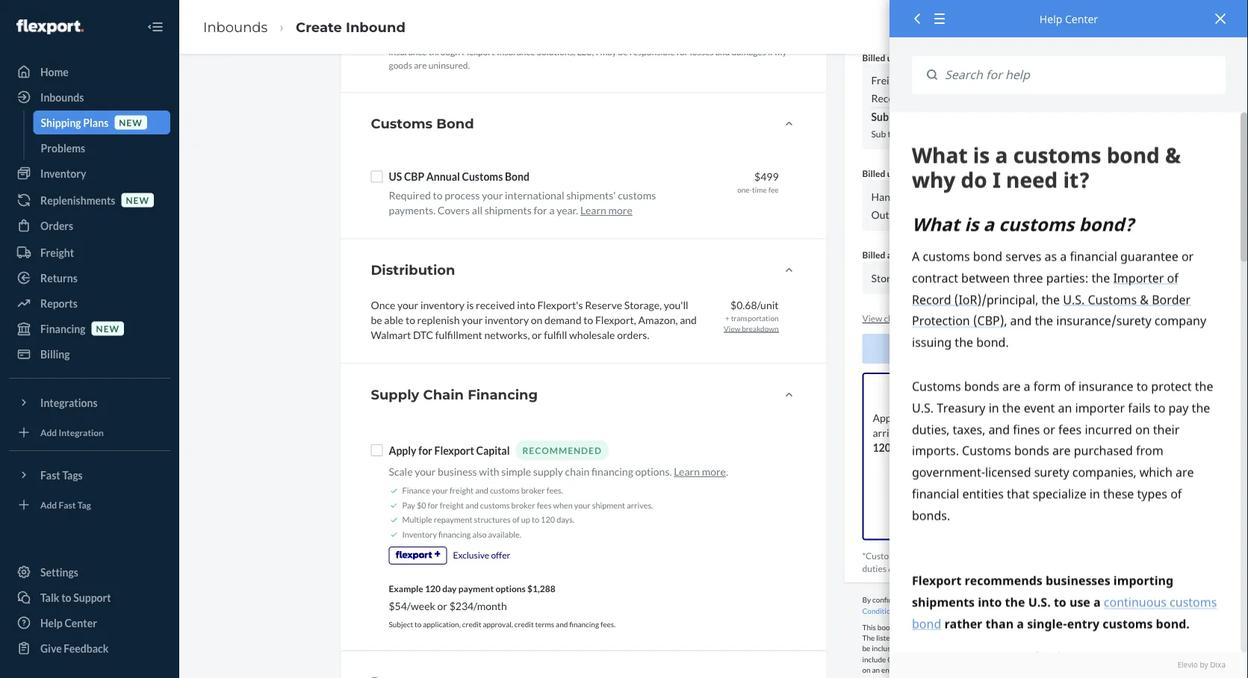 Task type: locate. For each thing, give the bounding box(es) containing it.
0 vertical spatial cargo
[[642, 21, 664, 32]]

1 vertical spatial help
[[40, 617, 63, 629]]

other down cost.
[[970, 654, 988, 663]]

0 horizontal spatial learn more link
[[674, 465, 726, 478]]

1 vertical spatial billed
[[862, 168, 885, 179]]

1 horizontal spatial on
[[862, 665, 871, 674]]

total up understand
[[622, 21, 641, 32]]

1 horizontal spatial by
[[1200, 660, 1208, 670]]

are inside in the event of a claim, an insured will need to document the total cargo value and other covered costs in accordance with the terms of the insurance policy. i understand that if i decline to purchase cargo insurance through flexport insurance solutions, llc, i may be responsible for losses and damages if my goods are uninsured.
[[414, 59, 427, 70]]

1 vertical spatial terms
[[535, 620, 554, 629]]

shipments'
[[566, 189, 616, 202]]

first
[[909, 249, 925, 260]]

with inside in the event of a claim, an insured will need to document the total cargo value and other covered costs in accordance with the terms of the insurance policy. i understand that if i decline to purchase cargo insurance through flexport insurance solutions, llc, i may be responsible for losses and damages if my goods are uninsured.
[[435, 34, 453, 44]]

2 upon from the top
[[887, 168, 907, 179]]

0 vertical spatial add
[[40, 427, 57, 438]]

new for shipping plans
[[119, 117, 142, 128]]

inbounds inside breadcrumbs navigation
[[203, 19, 268, 35]]

$0 right pay
[[417, 501, 426, 510]]

up
[[1032, 426, 1043, 439], [521, 515, 530, 525]]

is
[[467, 299, 474, 311], [974, 550, 980, 561], [923, 622, 928, 631], [876, 676, 881, 678]]

1 horizontal spatial help center
[[1040, 12, 1098, 26]]

$0.68/unit
[[731, 299, 779, 311]]

more inside button
[[608, 204, 632, 217]]

insured
[[488, 21, 518, 32]]

0 horizontal spatial insurance
[[389, 46, 427, 57]]

freight down business
[[450, 486, 474, 496]]

not inside *customs broker service fee is included. customs duties & fees are not included.
[[929, 563, 942, 574]]

1 horizontal spatial included.
[[982, 550, 1017, 561]]

inventory down multiple
[[402, 530, 437, 539]]

integrations button
[[9, 391, 170, 415]]

is left subject
[[876, 676, 881, 678]]

1 horizontal spatial are
[[914, 563, 927, 574]]

or up does at right bottom
[[961, 654, 968, 663]]

pay
[[402, 501, 415, 510]]

$1,288
[[527, 583, 555, 594]]

0 horizontal spatial 120
[[425, 583, 441, 594]]

0 horizontal spatial inventory
[[40, 167, 86, 180]]

bond up us cbp annual customs bond
[[436, 115, 474, 132]]

1 vertical spatial bond
[[505, 170, 530, 183]]

2 vertical spatial 120
[[425, 583, 441, 594]]

0 vertical spatial be
[[618, 46, 628, 57]]

cargo
[[642, 21, 664, 32], [743, 34, 765, 44]]

policy
[[939, 606, 958, 615]]

book shipment button
[[862, 334, 1068, 364]]

multiple
[[402, 515, 432, 525]]

1 add from the top
[[40, 427, 57, 438]]

into
[[517, 299, 535, 311]]

1 vertical spatial on
[[950, 622, 959, 631]]

0 horizontal spatial center
[[65, 617, 97, 629]]

0 vertical spatial fees.
[[547, 486, 563, 496]]

plans
[[83, 116, 108, 129]]

entry
[[993, 633, 1010, 642], [881, 665, 899, 674], [910, 665, 928, 674]]

other inside this booking price is based on the information you provided. the listed fee only includes the flexport entry fee and may not be inclusive of the total customs cost. additional charges may include customs duties, taxes, or other fees that are assessed on an entry by entry basis. it does not include subject-to fees and is subject to change due to market conditions.
[[970, 654, 988, 663]]

1 vertical spatial inbounds link
[[9, 85, 170, 109]]

new for financing
[[96, 323, 120, 334]]

freight up repayment
[[440, 501, 464, 510]]

1 credit from the left
[[462, 620, 481, 629]]

0 vertical spatial inbounds
[[203, 19, 268, 35]]

by confirming your booking, you agree to flexport's
[[862, 595, 1030, 604]]

view inside button
[[862, 313, 882, 324]]

storage
[[871, 271, 907, 284]]

new for replenishments
[[126, 195, 149, 205]]

insurance down accordance
[[389, 46, 427, 57]]

0 horizontal spatial not
[[929, 563, 942, 574]]

is right service
[[974, 550, 980, 561]]

an inside in the event of a claim, an insured will need to document the total cargo value and other covered costs in accordance with the terms of the insurance policy. i understand that if i decline to purchase cargo insurance through flexport insurance solutions, llc, i may be responsible for losses and damages if my goods are uninsured.
[[477, 21, 487, 32]]

or inside this booking price is based on the information you provided. the listed fee only includes the flexport entry fee and may not be inclusive of the total customs cost. additional charges may include customs duties, taxes, or other fees that are assessed on an entry by entry basis. it does not include subject-to fees and is subject to change due to market conditions.
[[961, 654, 968, 663]]

are up "subject-"
[[1019, 654, 1030, 663]]

fast tags
[[40, 469, 83, 481]]

simple
[[501, 465, 531, 478]]

broker
[[521, 486, 545, 496], [511, 501, 535, 510], [902, 550, 928, 561]]

120 down arrives, at bottom right
[[873, 441, 891, 454]]

add down 'fast tags'
[[40, 499, 57, 510]]

1 horizontal spatial at
[[981, 271, 990, 284]]

shipment inside button
[[957, 343, 1000, 355]]

for up multiple
[[428, 501, 438, 510]]

tags
[[62, 469, 83, 481]]

0 vertical spatial sub
[[871, 111, 889, 123]]

1 upon from the top
[[887, 52, 907, 63]]

learn more
[[580, 204, 632, 217]]

apply up arrives, at bottom right
[[873, 411, 899, 424]]

1 vertical spatial if
[[768, 46, 773, 57]]

view left charge
[[862, 313, 882, 324]]

customs up learn more button at the top of page
[[618, 189, 656, 202]]

1 horizontal spatial breakdown
[[912, 313, 956, 324]]

for up finance
[[418, 444, 432, 457]]

0 horizontal spatial a
[[447, 21, 451, 32]]

1 vertical spatial 120
[[541, 515, 555, 525]]

2 horizontal spatial not
[[1052, 633, 1063, 642]]

once
[[371, 299, 395, 311]]

customs up us
[[371, 115, 433, 132]]

talk
[[40, 591, 59, 604]]

the down claim,
[[455, 34, 468, 44]]

inbounds link inside breadcrumbs navigation
[[203, 19, 268, 35]]

1 vertical spatial upon
[[887, 168, 907, 179]]

inventory
[[40, 167, 86, 180], [402, 530, 437, 539]]

120 inside example 120 day payment options $1,288 $54/week or $234/month
[[425, 583, 441, 594]]

add for add integration
[[40, 427, 57, 438]]

supply
[[371, 386, 419, 403]]

1 horizontal spatial inventory
[[485, 314, 529, 326]]

up right over
[[1032, 426, 1043, 439]]

llc,
[[577, 46, 594, 57]]

fee right service
[[960, 550, 972, 561]]

other inside in the event of a claim, an insured will need to document the total cargo value and other covered costs in accordance with the terms of the insurance policy. i understand that if i decline to purchase cargo insurance through flexport insurance solutions, llc, i may be responsible for losses and damages if my goods are uninsured.
[[705, 21, 727, 32]]

breakdown inside $0.68/unit + transportation view breakdown
[[742, 324, 779, 333]]

view down + at the top of page
[[724, 324, 740, 333]]

0 vertical spatial insurance
[[519, 34, 557, 44]]

capital
[[476, 444, 510, 457]]

agree
[[968, 595, 987, 604]]

required to process your international shipments' customs payments. covers all shipments for a year.
[[389, 189, 656, 217]]

$499 one-time fee
[[737, 170, 779, 194]]

elevio
[[1177, 660, 1198, 670]]

an down inclusive
[[872, 665, 880, 674]]

2 vertical spatial billed
[[862, 249, 885, 260]]

upon
[[887, 52, 907, 63], [887, 168, 907, 179]]

view
[[862, 313, 882, 324], [724, 324, 740, 333]]

1 vertical spatial are
[[914, 563, 927, 574]]

for down international
[[534, 204, 547, 217]]

$0
[[931, 411, 944, 424], [417, 501, 426, 510]]

to inside button
[[61, 591, 71, 604]]

fast inside dropdown button
[[40, 469, 60, 481]]

fee up additional
[[1012, 633, 1022, 642]]

1 horizontal spatial a
[[549, 204, 555, 217]]

1 vertical spatial $0
[[417, 501, 426, 510]]

2 vertical spatial more
[[702, 465, 726, 478]]

breakdown up book
[[912, 313, 956, 324]]

1 vertical spatial when
[[553, 501, 573, 510]]

stretch
[[928, 426, 960, 439]]

a left claim,
[[447, 21, 451, 32]]

total up duties,
[[922, 644, 938, 653]]

1 horizontal spatial when
[[946, 411, 971, 424]]

may inside in the event of a claim, an insured will need to document the total cargo value and other covered costs in accordance with the terms of the insurance policy. i understand that if i decline to purchase cargo insurance through flexport insurance solutions, llc, i may be responsible for losses and damages if my goods are uninsured.
[[600, 46, 616, 57]]

1 horizontal spatial include
[[984, 665, 1008, 674]]

handling and prep
[[871, 190, 955, 203]]

1 horizontal spatial bond
[[505, 170, 530, 183]]

your inside when your shipment arrives, and stretch payments over up to 120 days . learn more .
[[973, 411, 994, 424]]

2 vertical spatial broker
[[902, 550, 928, 561]]

entry up change
[[910, 665, 928, 674]]

0 horizontal spatial include
[[862, 654, 886, 663]]

1 horizontal spatial learn more link
[[919, 441, 971, 454]]

2 vertical spatial learn
[[674, 465, 700, 478]]

1 vertical spatial new
[[126, 195, 149, 205]]

0 vertical spatial a
[[447, 21, 451, 32]]

billed for freight*
[[862, 52, 885, 63]]

learn more button
[[580, 203, 632, 218]]

international
[[505, 189, 564, 202]]

learn more link down stretch
[[919, 441, 971, 454]]

0 vertical spatial apply
[[873, 411, 899, 424]]

. down pay on the bottom of the page
[[914, 441, 917, 454]]

Search search field
[[937, 56, 1226, 94]]

broker up 'pay $0 for freight and customs broker fees when your shipment arrives.'
[[521, 486, 545, 496]]

0 vertical spatial are
[[414, 59, 427, 70]]

learn down shipments'
[[580, 204, 606, 217]]

after
[[887, 249, 907, 260]]

this
[[862, 622, 876, 631]]

apply for apply for flexport capital
[[389, 444, 416, 457]]

credit down $234/month
[[462, 620, 481, 629]]

up inside when your shipment arrives, and stretch payments over up to 120 days . learn more .
[[1032, 426, 1043, 439]]

flexport inside this booking price is based on the information you provided. the listed fee only includes the flexport entry fee and may not be inclusive of the total customs cost. additional charges may include customs duties, taxes, or other fees that are assessed on an entry by entry basis. it does not include subject-to fees and is subject to change due to market conditions.
[[964, 633, 991, 642]]

1 billed from the top
[[862, 52, 885, 63]]

may down understand
[[600, 46, 616, 57]]

learn right options.
[[674, 465, 700, 478]]

0 vertical spatial fast
[[40, 469, 60, 481]]

breadcrumbs navigation
[[191, 5, 417, 49]]

0 horizontal spatial inbounds
[[40, 91, 84, 103]]

1 sub from the top
[[871, 111, 889, 123]]

your up finance
[[415, 465, 436, 478]]

0 horizontal spatial bond
[[436, 115, 474, 132]]

0 horizontal spatial transportation
[[731, 313, 779, 322]]

included. down service
[[944, 563, 979, 574]]

close navigation image
[[146, 18, 164, 36]]

more down shipments'
[[608, 204, 632, 217]]

up down 'pay $0 for freight and customs broker fees when your shipment arrives.'
[[521, 515, 530, 525]]

fee inside $499 one-time fee
[[768, 185, 779, 194]]

more down stretch
[[947, 441, 971, 454]]

accordance
[[389, 34, 434, 44]]

terms down $1,288
[[535, 620, 554, 629]]

a
[[447, 21, 451, 32], [549, 204, 555, 217]]

create inbound
[[296, 19, 405, 35]]

0 vertical spatial at
[[937, 52, 945, 63]]

breakdown down the $0.68/unit
[[742, 324, 779, 333]]

and down you'll
[[680, 314, 697, 326]]

settings
[[40, 566, 78, 578]]

1 vertical spatial financing
[[468, 386, 538, 403]]

cbp
[[404, 170, 424, 183]]

are
[[414, 59, 427, 70], [914, 563, 927, 574], [1019, 654, 1030, 663]]

create inbound link
[[296, 19, 405, 35]]

2 vertical spatial not
[[972, 665, 983, 674]]

basis.
[[929, 665, 947, 674]]

exclusive
[[453, 550, 489, 561]]

apply for flexport capital
[[389, 444, 510, 457]]

example 120 day payment options $1,288 $54/week or $234/month
[[389, 583, 555, 612]]

entry up subject
[[881, 665, 899, 674]]

2 vertical spatial new
[[96, 323, 120, 334]]

view charge breakdown
[[862, 313, 956, 324]]

of up available.
[[512, 515, 520, 525]]

1 vertical spatial transportation
[[731, 313, 779, 322]]

1 vertical spatial include
[[984, 665, 1008, 674]]

0 vertical spatial upon
[[887, 52, 907, 63]]

total inside this booking price is based on the information you provided. the listed fee only includes the flexport entry fee and may not be inclusive of the total customs cost. additional charges may include customs duties, taxes, or other fees that are assessed on an entry by entry basis. it does not include subject-to fees and is subject to change due to market conditions.
[[922, 644, 938, 653]]

an inside this booking price is based on the information you provided. the listed fee only includes the flexport entry fee and may not be inclusive of the total customs cost. additional charges may include customs duties, taxes, or other fees that are assessed on an entry by entry basis. it does not include subject-to fees and is subject to change due to market conditions.
[[872, 665, 880, 674]]

terms
[[1030, 595, 1050, 604]]

with up through at the top of the page
[[435, 34, 453, 44]]

0 horizontal spatial by
[[901, 665, 908, 674]]

120 inside when your shipment arrives, and stretch payments over up to 120 days . learn more .
[[873, 441, 891, 454]]

broker inside *customs broker service fee is included. customs duties & fees are not included.
[[902, 550, 928, 561]]

or inside once your inventory is received into flexport's reserve storage, you'll be able to replenish your inventory on demand to flexport, amazon, and walmart dtc fulfillment networks, or fulfill wholesale orders.
[[532, 329, 542, 341]]

2 add from the top
[[40, 499, 57, 510]]

support
[[73, 591, 111, 604]]

sub for sub total
[[871, 128, 886, 139]]

. down by confirming your booking, you agree to flexport's
[[958, 606, 960, 615]]

2 horizontal spatial or
[[961, 654, 968, 663]]

when up days.
[[553, 501, 573, 510]]

0 vertical spatial included.
[[982, 550, 1017, 561]]

to right 'subject'
[[415, 620, 422, 629]]

1 horizontal spatial center
[[1065, 12, 1098, 26]]

None checkbox
[[371, 171, 383, 183], [371, 444, 383, 456], [371, 171, 383, 183], [371, 444, 383, 456]]

returns link
[[9, 266, 170, 290]]

when
[[946, 411, 971, 424], [553, 501, 573, 510]]

billed up handling
[[862, 168, 885, 179]]

1 vertical spatial a
[[549, 204, 555, 217]]

2 vertical spatial customs
[[480, 501, 510, 510]]

and down pay on the bottom of the page
[[909, 426, 926, 439]]

fast left tags
[[40, 469, 60, 481]]

sub up sub total
[[871, 111, 889, 123]]

0 horizontal spatial or
[[437, 599, 447, 612]]

are right goods
[[414, 59, 427, 70]]

days.
[[557, 515, 574, 525]]

if up responsible
[[654, 34, 659, 44]]

your inside required to process your international shipments' customs payments. covers all shipments for a year.
[[482, 189, 503, 202]]

arrives.
[[627, 501, 653, 510]]

billed left 'after'
[[862, 249, 885, 260]]

prep
[[934, 190, 955, 203]]

customs up process
[[462, 170, 503, 183]]

add for add fast tag
[[40, 499, 57, 510]]

returns
[[40, 271, 78, 284]]

may
[[600, 46, 616, 57], [1037, 633, 1051, 642], [1048, 644, 1062, 653]]

2 horizontal spatial are
[[1019, 654, 1030, 663]]

1 horizontal spatial not
[[972, 665, 983, 674]]

to right agree
[[988, 595, 995, 604]]

be inside once your inventory is received into flexport's reserve storage, you'll be able to replenish your inventory on demand to flexport, amazon, and walmart dtc fulfillment networks, or fulfill wholesale orders.
[[371, 314, 382, 326]]

0 vertical spatial shipment
[[957, 343, 1000, 355]]

that
[[636, 34, 652, 44], [1004, 654, 1018, 663]]

credit
[[462, 620, 481, 629], [514, 620, 534, 629]]

your up the all
[[482, 189, 503, 202]]

0 vertical spatial help
[[1040, 12, 1062, 26]]

and right terms
[[1052, 595, 1064, 604]]

1 horizontal spatial inventory
[[402, 530, 437, 539]]

broker down simple
[[511, 501, 535, 510]]

losses
[[690, 46, 714, 57]]

flexport down claim,
[[462, 46, 495, 57]]

price
[[905, 622, 922, 631]]

2 vertical spatial be
[[862, 644, 870, 653]]

learn more link
[[919, 441, 971, 454], [674, 465, 726, 478]]

1 vertical spatial included.
[[944, 563, 979, 574]]

at
[[937, 52, 945, 63], [981, 271, 990, 284]]

of down only
[[902, 644, 908, 653]]

view breakdown button
[[724, 323, 779, 334]]

help
[[1040, 12, 1062, 26], [40, 617, 63, 629]]

1 horizontal spatial fees.
[[600, 620, 616, 629]]

1 horizontal spatial if
[[768, 46, 773, 57]]

2 billed from the top
[[862, 168, 885, 179]]

0 vertical spatial help center
[[1040, 12, 1098, 26]]

upon for freight*
[[887, 52, 907, 63]]

arrives,
[[873, 426, 907, 439]]

fees right &
[[896, 563, 913, 574]]

customs down simple
[[490, 486, 520, 496]]

on down the
[[862, 665, 871, 674]]

1 horizontal spatial flexport's
[[996, 595, 1029, 604]]

market
[[963, 676, 986, 678]]

help center up give feedback
[[40, 617, 97, 629]]

you left provided. at the right
[[1013, 622, 1025, 631]]

not up market
[[972, 665, 983, 674]]

1 vertical spatial at
[[981, 271, 990, 284]]

upon up freight*
[[887, 52, 907, 63]]

2 horizontal spatial i
[[661, 34, 664, 44]]

settings link
[[9, 560, 170, 584]]

other up 'purchase'
[[705, 21, 727, 32]]

1 horizontal spatial 120
[[541, 515, 555, 525]]

customs inside required to process your international shipments' customs payments. covers all shipments for a year.
[[618, 189, 656, 202]]

home link
[[9, 60, 170, 84]]

is inside once your inventory is received into flexport's reserve storage, you'll be able to replenish your inventory on demand to flexport, amazon, and walmart dtc fulfillment networks, or fulfill wholesale orders.
[[467, 299, 474, 311]]

inventory
[[420, 299, 465, 311], [485, 314, 529, 326]]

or down the "day"
[[437, 599, 447, 612]]

dixa
[[1210, 660, 1226, 670]]

financing up capital
[[468, 386, 538, 403]]

1 vertical spatial inbounds
[[40, 91, 84, 103]]

be down once
[[371, 314, 382, 326]]

listed
[[876, 633, 894, 642]]

0 horizontal spatial up
[[521, 515, 530, 525]]

1 vertical spatial customs
[[490, 486, 520, 496]]

fast left tag
[[59, 499, 76, 510]]

1 horizontal spatial inbounds
[[203, 19, 268, 35]]

0 vertical spatial may
[[600, 46, 616, 57]]

customs inside *customs broker service fee is included. customs duties & fees are not included.
[[1019, 550, 1053, 561]]

0 horizontal spatial inbounds link
[[9, 85, 170, 109]]

0 vertical spatial if
[[654, 34, 659, 44]]

fee inside *customs broker service fee is included. customs duties & fees are not included.
[[960, 550, 972, 561]]

0 vertical spatial transportation
[[920, 208, 987, 221]]

sub
[[871, 111, 889, 123], [871, 128, 886, 139]]

0 horizontal spatial view
[[724, 324, 740, 333]]

2 sub from the top
[[871, 128, 886, 139]]



Task type: describe. For each thing, give the bounding box(es) containing it.
your up the fulfillment
[[462, 314, 483, 326]]

1 vertical spatial may
[[1037, 633, 1051, 642]]

3 billed from the top
[[862, 249, 885, 260]]

and up the charges
[[1024, 633, 1036, 642]]

shipment inside when your shipment arrives, and stretch payments over up to 120 days . learn more .
[[996, 411, 1038, 424]]

billed after first month
[[862, 249, 953, 260]]

0 horizontal spatial $0
[[417, 501, 426, 510]]

covers
[[438, 204, 470, 217]]

in the event of a claim, an insured will need to document the total cargo value and other covered costs in accordance with the terms of the insurance policy. i understand that if i decline to purchase cargo insurance through flexport insurance solutions, llc, i may be responsible for losses and damages if my goods are uninsured.
[[389, 21, 791, 70]]

total down sub total per unit
[[888, 128, 906, 139]]

subject
[[389, 620, 413, 629]]

does
[[955, 665, 970, 674]]

and up "price"
[[899, 606, 912, 615]]

1 horizontal spatial learn
[[674, 465, 700, 478]]

breakdown inside button
[[912, 313, 956, 324]]

supply chain financing
[[371, 386, 538, 403]]

to down assessed
[[1036, 665, 1043, 674]]

that inside this booking price is based on the information you provided. the listed fee only includes the flexport entry fee and may not be inclusive of the total customs cost. additional charges may include customs duties, taxes, or other fees that are assessed on an entry by entry basis. it does not include subject-to fees and is subject to change due to market conditions.
[[1004, 654, 1018, 663]]

billing
[[40, 348, 70, 360]]

0 horizontal spatial help center
[[40, 617, 97, 629]]

1 vertical spatial broker
[[511, 501, 535, 510]]

shipments
[[485, 204, 532, 217]]

goods
[[389, 59, 412, 70]]

on inside once your inventory is received into flexport's reserve storage, you'll be able to replenish your inventory on demand to flexport, amazon, and walmart dtc fulfillment networks, or fulfill wholesale orders.
[[531, 314, 543, 326]]

1 horizontal spatial terms
[[535, 620, 554, 629]]

by inside this booking price is based on the information you provided. the listed fee only includes the flexport entry fee and may not be inclusive of the total customs cost. additional charges may include customs duties, taxes, or other fees that are assessed on an entry by entry basis. it does not include subject-to fees and is subject to change due to market conditions.
[[901, 665, 908, 674]]

*customs broker service fee is included. customs duties & fees are not included.
[[862, 550, 1053, 574]]

0 horizontal spatial i
[[585, 34, 587, 44]]

distribution
[[371, 262, 455, 278]]

fees inside *customs broker service fee is included. customs duties & fees are not included.
[[896, 563, 913, 574]]

you inside this booking price is based on the information you provided. the listed fee only includes the flexport entry fee and may not be inclusive of the total customs cost. additional charges may include customs duties, taxes, or other fees that are assessed on an entry by entry basis. it does not include subject-to fees and is subject to change due to market conditions.
[[1013, 622, 1025, 631]]

2 horizontal spatial entry
[[993, 633, 1010, 642]]

add integration link
[[9, 420, 170, 444]]

charges
[[1021, 644, 1047, 653]]

inventory for inventory financing also available.
[[402, 530, 437, 539]]

you'll
[[664, 299, 688, 311]]

0 horizontal spatial inventory
[[420, 299, 465, 311]]

integrations
[[40, 396, 98, 409]]

to left pay on the bottom of the page
[[901, 411, 911, 424]]

approval,
[[483, 620, 513, 629]]

and up the multiple repayment structures of up to 120 days.
[[475, 486, 488, 496]]

to inside required to process your international shipments' customs payments. covers all shipments for a year.
[[433, 189, 443, 202]]

2 credit from the left
[[514, 620, 534, 629]]

to left change
[[908, 676, 914, 678]]

offer
[[491, 550, 510, 561]]

1 horizontal spatial with
[[479, 465, 499, 478]]

upon for handling and prep
[[887, 168, 907, 179]]

for inside in the event of a claim, an insured will need to document the total cargo value and other covered costs in accordance with the terms of the insurance policy. i understand that if i decline to purchase cargo insurance through flexport insurance solutions, llc, i may be responsible for losses and damages if my goods are uninsured.
[[677, 46, 688, 57]]

through
[[428, 46, 460, 57]]

understand
[[589, 34, 634, 44]]

the down only
[[910, 644, 921, 653]]

in
[[784, 21, 791, 32]]

orders link
[[9, 214, 170, 238]]

receiving
[[871, 92, 916, 105]]

walmart
[[371, 329, 411, 341]]

fulfillment
[[435, 329, 482, 341]]

0 horizontal spatial help
[[40, 617, 63, 629]]

0 horizontal spatial if
[[654, 34, 659, 44]]

flexport logo image
[[16, 19, 84, 34]]

learn inside when your shipment arrives, and stretch payments over up to 120 days . learn more .
[[919, 441, 945, 454]]

and right approval,
[[556, 620, 568, 629]]

and inside the terms and conditions
[[1052, 595, 1064, 604]]

day
[[442, 583, 457, 594]]

flexport right 'arrival'
[[947, 52, 981, 63]]

inventory for inventory
[[40, 167, 86, 180]]

flexport right from
[[971, 168, 1005, 179]]

to up losses
[[695, 34, 704, 44]]

your up able
[[397, 299, 418, 311]]

and down the finance your freight and customs broker fees.
[[465, 501, 479, 510]]

transportation inside $0.68/unit + transportation view breakdown
[[731, 313, 779, 322]]

elevio by dixa
[[1177, 660, 1226, 670]]

to inside when your shipment arrives, and stretch payments over up to 120 days . learn more .
[[1045, 426, 1055, 439]]

1 horizontal spatial cargo
[[743, 34, 765, 44]]

and privacy policy .
[[898, 606, 960, 615]]

fees down assessed
[[1044, 665, 1058, 674]]

fees down additional
[[989, 654, 1003, 663]]

and inside once your inventory is received into flexport's reserve storage, you'll be able to replenish your inventory on demand to flexport, amazon, and walmart dtc fulfillment networks, or fulfill wholesale orders.
[[680, 314, 697, 326]]

your up days.
[[574, 501, 591, 510]]

are inside *customs broker service fee is included. customs duties & fees are not included.
[[914, 563, 927, 574]]

1 horizontal spatial insurance
[[519, 34, 557, 44]]

book
[[930, 343, 955, 355]]

to up wholesale
[[583, 314, 593, 326]]

2 vertical spatial may
[[1048, 644, 1062, 653]]

problems
[[41, 142, 85, 154]]

booking,
[[925, 595, 953, 604]]

your up privacy
[[909, 595, 924, 604]]

1 vertical spatial up
[[521, 515, 530, 525]]

insurance
[[497, 46, 535, 57]]

billed upon arrival at flexport
[[862, 52, 981, 63]]

flexport,
[[595, 314, 636, 326]]

fulfill
[[544, 329, 567, 341]]

the right includes
[[951, 633, 962, 642]]

are inside this booking price is based on the information you provided. the listed fee only includes the flexport entry fee and may not be inclusive of the total customs cost. additional charges may include customs duties, taxes, or other fees that are assessed on an entry by entry basis. it does not include subject-to fees and is subject to change due to market conditions.
[[1019, 654, 1030, 663]]

0 horizontal spatial entry
[[881, 665, 899, 674]]

and up outbound transportation
[[915, 190, 932, 203]]

+
[[725, 313, 729, 322]]

1 vertical spatial fees.
[[600, 620, 616, 629]]

1 vertical spatial fast
[[59, 499, 76, 510]]

0 horizontal spatial when
[[553, 501, 573, 510]]

apply for apply to pay $0
[[873, 411, 899, 424]]

of inside this booking price is based on the information you provided. the listed fee only includes the flexport entry fee and may not be inclusive of the total customs cost. additional charges may include customs duties, taxes, or other fees that are assessed on an entry by entry basis. it does not include subject-to fees and is subject to change due to market conditions.
[[902, 644, 908, 653]]

be inside this booking price is based on the information you provided. the listed fee only includes the flexport entry fee and may not be inclusive of the total customs cost. additional charges may include customs duties, taxes, or other fees that are assessed on an entry by entry basis. it does not include subject-to fees and is subject to change due to market conditions.
[[862, 644, 870, 653]]

learn inside button
[[580, 204, 606, 217]]

damages
[[732, 46, 766, 57]]

is right "price"
[[923, 622, 928, 631]]

1 vertical spatial not
[[1052, 633, 1063, 642]]

responsible
[[630, 46, 675, 57]]

view inside $0.68/unit + transportation view breakdown
[[724, 324, 740, 333]]

recommended
[[522, 445, 602, 456]]

the right in
[[398, 21, 411, 32]]

variable
[[1021, 208, 1059, 221]]

also
[[472, 530, 487, 539]]

of down insured
[[494, 34, 502, 44]]

the up understand
[[607, 21, 620, 32]]

be inside in the event of a claim, an insured will need to document the total cargo value and other covered costs in accordance with the terms of the insurance policy. i understand that if i decline to purchase cargo insurance through flexport insurance solutions, llc, i may be responsible for losses and damages if my goods are uninsured.
[[618, 46, 628, 57]]

1 horizontal spatial entry
[[910, 665, 928, 674]]

arrival
[[909, 52, 935, 63]]

1 vertical spatial insurance
[[389, 46, 427, 57]]

and right value
[[689, 21, 703, 32]]

flexport's inside once your inventory is received into flexport's reserve storage, you'll be able to replenish your inventory on demand to flexport, amazon, and walmart dtc fulfillment networks, or fulfill wholesale orders.
[[537, 299, 583, 311]]

0 vertical spatial broker
[[521, 486, 545, 496]]

give
[[40, 642, 62, 655]]

for inside required to process your international shipments' customs payments. covers all shipments for a year.
[[534, 204, 547, 217]]

is inside *customs broker service fee is included. customs duties & fees are not included.
[[974, 550, 980, 561]]

to right need
[[556, 21, 564, 32]]

. down payments
[[971, 441, 973, 454]]

sub for sub total per unit
[[871, 111, 889, 123]]

outbound
[[909, 168, 948, 179]]

freight*
[[871, 74, 908, 87]]

the
[[862, 633, 875, 642]]

terms inside in the event of a claim, an insured will need to document the total cargo value and other covered costs in accordance with the terms of the insurance policy. i understand that if i decline to purchase cargo insurance through flexport insurance solutions, llc, i may be responsible for losses and damages if my goods are uninsured.
[[469, 34, 492, 44]]

total down receiving
[[891, 111, 913, 123]]

uninsured.
[[429, 59, 470, 70]]

event
[[413, 21, 435, 32]]

able
[[384, 314, 403, 326]]

outbound transportation
[[871, 208, 987, 221]]

multiple repayment structures of up to 120 days.
[[402, 515, 574, 525]]

when your shipment arrives, and stretch payments over up to 120 days . learn more .
[[873, 411, 1055, 454]]

the up insurance
[[504, 34, 517, 44]]

more inside when your shipment arrives, and stretch payments over up to 120 days . learn more .
[[947, 441, 971, 454]]

$13.42
[[1027, 111, 1059, 123]]

exclusive offer
[[453, 550, 510, 561]]

*customs
[[862, 550, 900, 561]]

in
[[389, 21, 396, 32]]

0 vertical spatial bond
[[436, 115, 474, 132]]

confirming
[[872, 595, 907, 604]]

fee left only
[[896, 633, 906, 642]]

talk to support
[[40, 591, 111, 604]]

your right finance
[[432, 486, 448, 496]]

0 vertical spatial learn more link
[[919, 441, 971, 454]]

a inside in the event of a claim, an insured will need to document the total cargo value and other covered costs in accordance with the terms of the insurance policy. i understand that if i decline to purchase cargo insurance through flexport insurance solutions, llc, i may be responsible for losses and damages if my goods are uninsured.
[[447, 21, 451, 32]]

assessed
[[1031, 654, 1060, 663]]

payments.
[[389, 204, 436, 217]]

flexport inside in the event of a claim, an insured will need to document the total cargo value and other covered costs in accordance with the terms of the insurance policy. i understand that if i decline to purchase cargo insurance through flexport insurance solutions, llc, i may be responsible for losses and damages if my goods are uninsured.
[[462, 46, 495, 57]]

that inside in the event of a claim, an insured will need to document the total cargo value and other covered costs in accordance with the terms of the insurance policy. i understand that if i decline to purchase cargo insurance through flexport insurance solutions, llc, i may be responsible for losses and damages if my goods are uninsured.
[[636, 34, 652, 44]]

or inside example 120 day payment options $1,288 $54/week or $234/month
[[437, 599, 447, 612]]

0 horizontal spatial cargo
[[642, 21, 664, 32]]

1 vertical spatial learn more link
[[674, 465, 726, 478]]

2 vertical spatial financing
[[569, 620, 599, 629]]

the down the terms and conditions
[[960, 622, 971, 631]]

need
[[535, 21, 554, 32]]

privacy policy link
[[913, 606, 958, 615]]

1 vertical spatial inventory
[[485, 314, 529, 326]]

book shipment
[[930, 343, 1000, 355]]

2 vertical spatial shipment
[[592, 501, 625, 510]]

and left subject
[[862, 676, 874, 678]]

to right able
[[405, 314, 415, 326]]

conditions
[[862, 606, 898, 615]]

1 horizontal spatial i
[[596, 46, 598, 57]]

inventory financing also available.
[[402, 530, 521, 539]]

document
[[566, 21, 606, 32]]

flexport up business
[[434, 444, 474, 457]]

0 vertical spatial financing
[[592, 465, 633, 478]]

home
[[40, 65, 69, 78]]

1 vertical spatial freight
[[440, 501, 464, 510]]

pay
[[913, 411, 929, 424]]

2 vertical spatial on
[[862, 665, 871, 674]]

1 vertical spatial financing
[[438, 530, 471, 539]]

a inside required to process your international shipments' customs payments. covers all shipments for a year.
[[549, 204, 555, 217]]

billed for handling and prep
[[862, 168, 885, 179]]

to down 'pay $0 for freight and customs broker fees when your shipment arrives.'
[[532, 515, 539, 525]]

and down 'purchase'
[[715, 46, 730, 57]]

from
[[950, 168, 969, 179]]

0 horizontal spatial financing
[[40, 322, 86, 335]]

and inside when your shipment arrives, and stretch payments over up to 120 days . learn more .
[[909, 426, 926, 439]]

dtc
[[413, 329, 433, 341]]

reserve
[[585, 299, 622, 311]]

repayment
[[434, 515, 472, 525]]

0 vertical spatial freight
[[450, 486, 474, 496]]

fees down supply
[[537, 501, 552, 510]]

customs up taxes,
[[939, 644, 968, 653]]

total inside in the event of a claim, an insured will need to document the total cargo value and other covered costs in accordance with the terms of the insurance policy. i understand that if i decline to purchase cargo insurance through flexport insurance solutions, llc, i may be responsible for losses and damages if my goods are uninsured.
[[622, 21, 641, 32]]

received
[[476, 299, 515, 311]]

inbounds inside inbounds link
[[40, 91, 84, 103]]

. right options.
[[726, 465, 728, 478]]

chain
[[565, 465, 590, 478]]

customs down inclusive
[[887, 654, 916, 663]]

tag
[[77, 499, 91, 510]]

wholesale
[[569, 329, 615, 341]]

month
[[927, 249, 953, 260]]

subject to application, credit approval, credit terms and financing fees.
[[389, 620, 616, 629]]

feedback
[[64, 642, 109, 655]]

starting at $25/pallet/mo.
[[942, 271, 1059, 284]]

1 horizontal spatial help
[[1040, 12, 1062, 26]]

1 horizontal spatial financing
[[468, 386, 538, 403]]

information
[[972, 622, 1011, 631]]

payments
[[962, 426, 1007, 439]]

0 vertical spatial you
[[955, 595, 967, 604]]

to down does at right bottom
[[954, 676, 961, 678]]

it
[[948, 665, 953, 674]]

fast tags button
[[9, 463, 170, 487]]

when inside when your shipment arrives, and stretch payments over up to 120 days . learn more .
[[946, 411, 971, 424]]

0 vertical spatial $0
[[931, 411, 944, 424]]

of right event
[[437, 21, 445, 32]]



Task type: vqa. For each thing, say whether or not it's contained in the screenshot.
30's than
no



